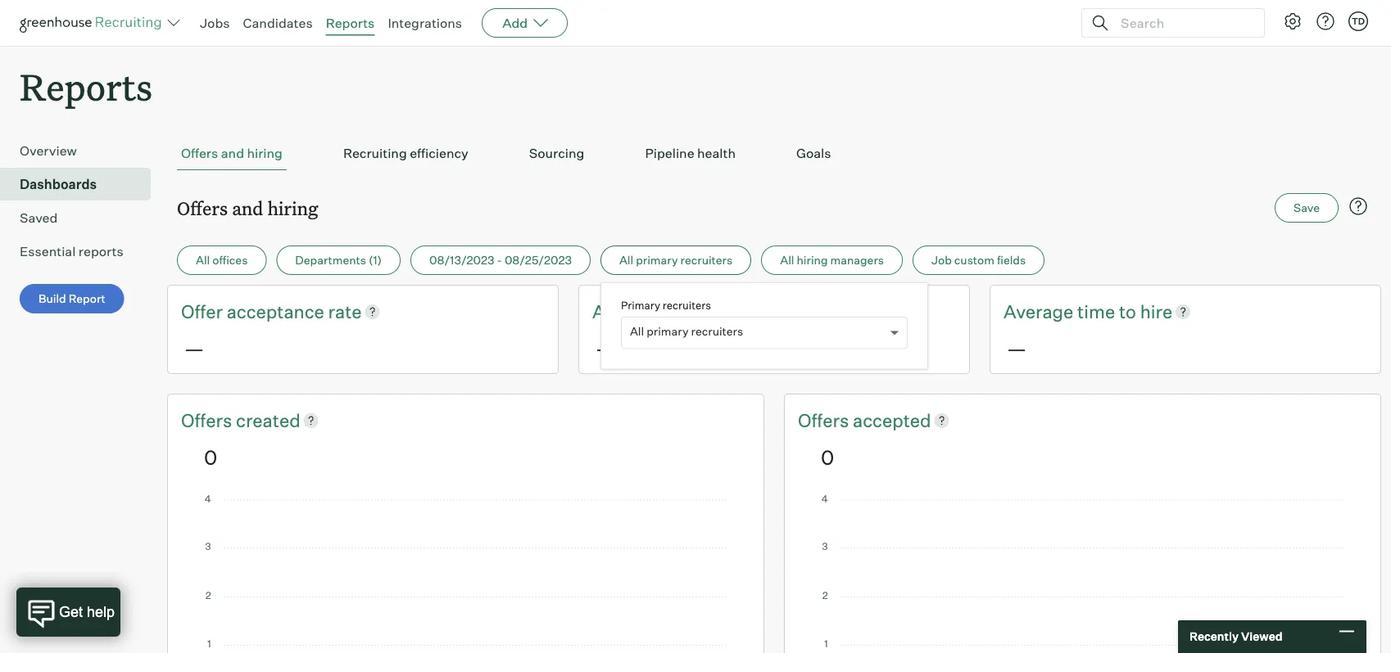Task type: vqa. For each thing, say whether or not it's contained in the screenshot.
Paragraph GROUP on the top of the page
no



Task type: locate. For each thing, give the bounding box(es) containing it.
hire
[[1140, 300, 1173, 323]]

average time to for hire
[[1004, 300, 1140, 323]]

0 horizontal spatial offers link
[[181, 408, 236, 433]]

td button
[[1349, 11, 1368, 31]]

—
[[184, 336, 204, 361], [596, 336, 615, 361], [1007, 336, 1027, 361]]

all up primary
[[619, 253, 633, 268]]

to left "fill"
[[708, 300, 725, 323]]

to for fill
[[708, 300, 725, 323]]

td button
[[1345, 8, 1371, 34]]

recruiters down 'all primary recruiters' button
[[663, 299, 711, 312]]

all
[[196, 253, 210, 268], [619, 253, 633, 268], [780, 253, 794, 268], [630, 325, 644, 339]]

offer acceptance
[[181, 300, 328, 323]]

0 horizontal spatial xychart image
[[204, 495, 728, 654]]

0 for created
[[204, 445, 217, 470]]

1 horizontal spatial average
[[1004, 300, 1074, 323]]

0 horizontal spatial average time to
[[592, 300, 729, 323]]

essential reports link
[[20, 242, 144, 262]]

add
[[502, 15, 528, 31]]

recruiters
[[680, 253, 733, 268], [663, 299, 711, 312], [691, 325, 743, 339]]

average down fields
[[1004, 300, 1074, 323]]

saved
[[20, 210, 58, 226]]

time left hire
[[1077, 300, 1115, 323]]

0 vertical spatial recruiters
[[680, 253, 733, 268]]

all left managers
[[780, 253, 794, 268]]

efficiency
[[410, 145, 468, 162]]

2 average time to from the left
[[1004, 300, 1140, 323]]

0
[[204, 445, 217, 470], [821, 445, 834, 470]]

average link down fields
[[1004, 299, 1077, 324]]

2 to link from the left
[[1119, 299, 1140, 324]]

average time to for fill
[[592, 300, 729, 323]]

2 — from the left
[[596, 336, 615, 361]]

1 average link from the left
[[592, 299, 666, 324]]

0 vertical spatial reports
[[326, 15, 375, 31]]

average link
[[592, 299, 666, 324], [1004, 299, 1077, 324]]

average link down 'all primary recruiters' button
[[592, 299, 666, 324]]

3 — from the left
[[1007, 336, 1027, 361]]

pipeline
[[645, 145, 694, 162]]

1 horizontal spatial offers link
[[798, 408, 853, 433]]

time link for fill
[[666, 299, 708, 324]]

time
[[666, 300, 704, 323], [1077, 300, 1115, 323]]

offers and hiring
[[181, 145, 283, 162], [177, 196, 318, 220]]

1 xychart image from the left
[[204, 495, 728, 654]]

all primary recruiters up primary recruiters
[[619, 253, 733, 268]]

xychart image
[[204, 495, 728, 654], [821, 495, 1344, 654]]

recruiting efficiency
[[343, 145, 468, 162]]

0 horizontal spatial —
[[184, 336, 204, 361]]

all down primary
[[630, 325, 644, 339]]

all for all offices button
[[196, 253, 210, 268]]

0 horizontal spatial time
[[666, 300, 704, 323]]

1 time link from the left
[[666, 299, 708, 324]]

offer
[[181, 300, 223, 323]]

candidates
[[243, 15, 313, 31]]

1 horizontal spatial xychart image
[[821, 495, 1344, 654]]

08/25/2023
[[505, 253, 572, 268]]

0 vertical spatial offers and hiring
[[181, 145, 283, 162]]

1 time from the left
[[666, 300, 704, 323]]

fill link
[[729, 299, 749, 324]]

2 horizontal spatial —
[[1007, 336, 1027, 361]]

all left offices
[[196, 253, 210, 268]]

configure image
[[1283, 11, 1303, 31]]

to
[[708, 300, 725, 323], [1119, 300, 1136, 323]]

primary inside button
[[636, 253, 678, 268]]

1 horizontal spatial time link
[[1077, 299, 1119, 324]]

accepted link
[[853, 408, 931, 433]]

average for fill
[[592, 300, 662, 323]]

1 offers link from the left
[[181, 408, 236, 433]]

08/13/2023 - 08/25/2023 button
[[411, 246, 591, 275]]

0 horizontal spatial average link
[[592, 299, 666, 324]]

average down 'all primary recruiters' button
[[592, 300, 662, 323]]

hiring
[[247, 145, 283, 162], [267, 196, 318, 220], [797, 253, 828, 268]]

time link for hire
[[1077, 299, 1119, 324]]

all primary recruiters
[[619, 253, 733, 268], [630, 325, 743, 339]]

recruiters inside button
[[680, 253, 733, 268]]

0 horizontal spatial average
[[592, 300, 662, 323]]

job
[[932, 253, 952, 268]]

average link for hire
[[1004, 299, 1077, 324]]

1 0 from the left
[[204, 445, 217, 470]]

time link right primary
[[666, 299, 708, 324]]

to link
[[708, 299, 729, 324], [1119, 299, 1140, 324]]

2 time from the left
[[1077, 300, 1115, 323]]

1 to link from the left
[[708, 299, 729, 324]]

average
[[592, 300, 662, 323], [1004, 300, 1074, 323]]

1 vertical spatial hiring
[[267, 196, 318, 220]]

1 vertical spatial recruiters
[[663, 299, 711, 312]]

0 vertical spatial all primary recruiters
[[619, 253, 733, 268]]

sourcing button
[[525, 137, 589, 171]]

to for hire
[[1119, 300, 1136, 323]]

1 horizontal spatial average time to
[[1004, 300, 1140, 323]]

average time to down fields
[[1004, 300, 1140, 323]]

primary
[[636, 253, 678, 268], [647, 325, 689, 339]]

to left hire
[[1119, 300, 1136, 323]]

average time to down 'all primary recruiters' button
[[592, 300, 729, 323]]

0 for accepted
[[821, 445, 834, 470]]

2 offers link from the left
[[798, 408, 853, 433]]

td
[[1352, 16, 1365, 27]]

average time to
[[592, 300, 729, 323], [1004, 300, 1140, 323]]

1 to from the left
[[708, 300, 725, 323]]

rate link
[[328, 299, 362, 324]]

reports right candidates on the top of page
[[326, 15, 375, 31]]

viewed
[[1241, 630, 1283, 644]]

0 vertical spatial primary
[[636, 253, 678, 268]]

all for all hiring managers button
[[780, 253, 794, 268]]

— for hire
[[1007, 336, 1027, 361]]

2 xychart image from the left
[[821, 495, 1344, 654]]

time link
[[666, 299, 708, 324], [1077, 299, 1119, 324]]

1 horizontal spatial to
[[1119, 300, 1136, 323]]

1 horizontal spatial reports
[[326, 15, 375, 31]]

integrations link
[[388, 15, 462, 31]]

1 horizontal spatial 0
[[821, 445, 834, 470]]

to link for fill
[[708, 299, 729, 324]]

0 vertical spatial and
[[221, 145, 244, 162]]

all primary recruiters button
[[600, 246, 751, 275]]

— for fill
[[596, 336, 615, 361]]

2 0 from the left
[[821, 445, 834, 470]]

pipeline health
[[645, 145, 736, 162]]

offers
[[181, 145, 218, 162], [177, 196, 228, 220], [181, 409, 236, 432], [798, 409, 853, 432]]

and inside button
[[221, 145, 244, 162]]

0 horizontal spatial 0
[[204, 445, 217, 470]]

2 vertical spatial recruiters
[[691, 325, 743, 339]]

primary recruiters
[[621, 299, 711, 312]]

job custom fields
[[932, 253, 1026, 268]]

offer link
[[181, 299, 227, 324]]

1 average time to from the left
[[592, 300, 729, 323]]

(1)
[[369, 253, 382, 268]]

goals
[[796, 145, 831, 162]]

time right primary
[[666, 300, 704, 323]]

and
[[221, 145, 244, 162], [232, 196, 263, 220]]

tab list
[[177, 137, 1371, 171]]

recruiters up primary recruiters
[[680, 253, 733, 268]]

0 horizontal spatial to
[[708, 300, 725, 323]]

faq image
[[1349, 197, 1368, 216]]

2 to from the left
[[1119, 300, 1136, 323]]

all for 'all primary recruiters' button
[[619, 253, 633, 268]]

goals button
[[792, 137, 835, 171]]

all primary recruiters down primary recruiters
[[630, 325, 743, 339]]

2 time link from the left
[[1077, 299, 1119, 324]]

reports
[[78, 243, 123, 260]]

recently viewed
[[1190, 630, 1283, 644]]

0 horizontal spatial to link
[[708, 299, 729, 324]]

dashboards link
[[20, 175, 144, 194]]

1 horizontal spatial time
[[1077, 300, 1115, 323]]

primary down primary recruiters
[[647, 325, 689, 339]]

acceptance
[[227, 300, 324, 323]]

0 vertical spatial hiring
[[247, 145, 283, 162]]

greenhouse recruiting image
[[20, 13, 167, 33]]

saved link
[[20, 208, 144, 228]]

1 horizontal spatial average link
[[1004, 299, 1077, 324]]

2 average from the left
[[1004, 300, 1074, 323]]

time for fill
[[666, 300, 704, 323]]

recruiting efficiency button
[[339, 137, 473, 171]]

primary up primary recruiters
[[636, 253, 678, 268]]

created link
[[236, 408, 300, 433]]

1 vertical spatial reports
[[20, 62, 153, 111]]

0 horizontal spatial time link
[[666, 299, 708, 324]]

1 vertical spatial primary
[[647, 325, 689, 339]]

recently
[[1190, 630, 1239, 644]]

time link left hire link
[[1077, 299, 1119, 324]]

1 horizontal spatial to link
[[1119, 299, 1140, 324]]

2 average link from the left
[[1004, 299, 1077, 324]]

1 average from the left
[[592, 300, 662, 323]]

reports
[[326, 15, 375, 31], [20, 62, 153, 111]]

all primary recruiters inside button
[[619, 253, 733, 268]]

offers link
[[181, 408, 236, 433], [798, 408, 853, 433]]

reports down greenhouse recruiting image
[[20, 62, 153, 111]]

recruiters down fill link
[[691, 325, 743, 339]]

1 horizontal spatial —
[[596, 336, 615, 361]]

departments (1)
[[295, 253, 382, 268]]

all hiring managers
[[780, 253, 884, 268]]

all offices
[[196, 253, 248, 268]]

jobs link
[[200, 15, 230, 31]]



Task type: describe. For each thing, give the bounding box(es) containing it.
xychart image for accepted
[[821, 495, 1344, 654]]

rate
[[328, 300, 362, 323]]

2 vertical spatial hiring
[[797, 253, 828, 268]]

offers and hiring button
[[177, 137, 287, 171]]

reports link
[[326, 15, 375, 31]]

essential
[[20, 243, 76, 260]]

to link for hire
[[1119, 299, 1140, 324]]

xychart image for created
[[204, 495, 728, 654]]

hiring inside tab list
[[247, 145, 283, 162]]

hire link
[[1140, 299, 1173, 324]]

departments (1) button
[[276, 246, 401, 275]]

08/13/2023 - 08/25/2023
[[429, 253, 572, 268]]

sourcing
[[529, 145, 584, 162]]

jobs
[[200, 15, 230, 31]]

1 — from the left
[[184, 336, 204, 361]]

primary
[[621, 299, 660, 312]]

overview
[[20, 143, 77, 159]]

accepted
[[853, 409, 931, 432]]

average for hire
[[1004, 300, 1074, 323]]

time for hire
[[1077, 300, 1115, 323]]

add button
[[482, 8, 568, 38]]

custom
[[954, 253, 994, 268]]

candidates link
[[243, 15, 313, 31]]

1 vertical spatial and
[[232, 196, 263, 220]]

build report button
[[20, 284, 124, 314]]

1 vertical spatial all primary recruiters
[[630, 325, 743, 339]]

average link for fill
[[592, 299, 666, 324]]

08/13/2023
[[429, 253, 494, 268]]

0 horizontal spatial reports
[[20, 62, 153, 111]]

departments
[[295, 253, 366, 268]]

created
[[236, 409, 300, 432]]

job custom fields button
[[913, 246, 1045, 275]]

essential reports
[[20, 243, 123, 260]]

all hiring managers button
[[761, 246, 903, 275]]

overview link
[[20, 141, 144, 161]]

recruiting
[[343, 145, 407, 162]]

offices
[[212, 253, 248, 268]]

managers
[[830, 253, 884, 268]]

pipeline health button
[[641, 137, 740, 171]]

1 vertical spatial offers and hiring
[[177, 196, 318, 220]]

offers link for created
[[181, 408, 236, 433]]

-
[[497, 253, 502, 268]]

Search text field
[[1117, 11, 1249, 35]]

fields
[[997, 253, 1026, 268]]

fill
[[729, 300, 749, 323]]

build
[[39, 292, 66, 306]]

integrations
[[388, 15, 462, 31]]

acceptance link
[[227, 299, 328, 324]]

save
[[1294, 201, 1320, 215]]

report
[[69, 292, 105, 306]]

all offices button
[[177, 246, 267, 275]]

save button
[[1275, 194, 1339, 223]]

health
[[697, 145, 736, 162]]

offers link for accepted
[[798, 408, 853, 433]]

offers and hiring inside button
[[181, 145, 283, 162]]

offers inside button
[[181, 145, 218, 162]]

dashboards
[[20, 176, 97, 193]]

build report
[[39, 292, 105, 306]]

tab list containing offers and hiring
[[177, 137, 1371, 171]]



